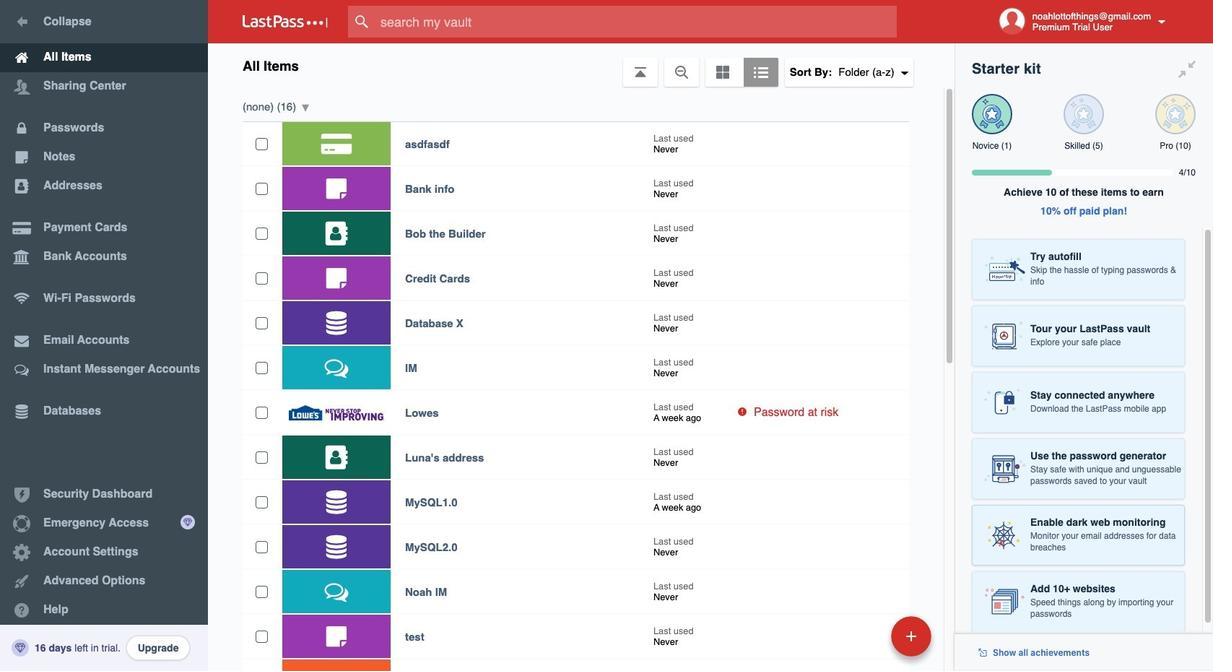 Task type: locate. For each thing, give the bounding box(es) containing it.
Search search field
[[348, 6, 926, 38]]

main navigation navigation
[[0, 0, 208, 671]]

new item element
[[792, 616, 937, 657]]

lastpass image
[[243, 15, 328, 28]]

search my vault text field
[[348, 6, 926, 38]]

new item navigation
[[792, 612, 941, 671]]



Task type: describe. For each thing, give the bounding box(es) containing it.
vault options navigation
[[208, 43, 955, 87]]



Task type: vqa. For each thing, say whether or not it's contained in the screenshot.
main navigation Navigation
yes



